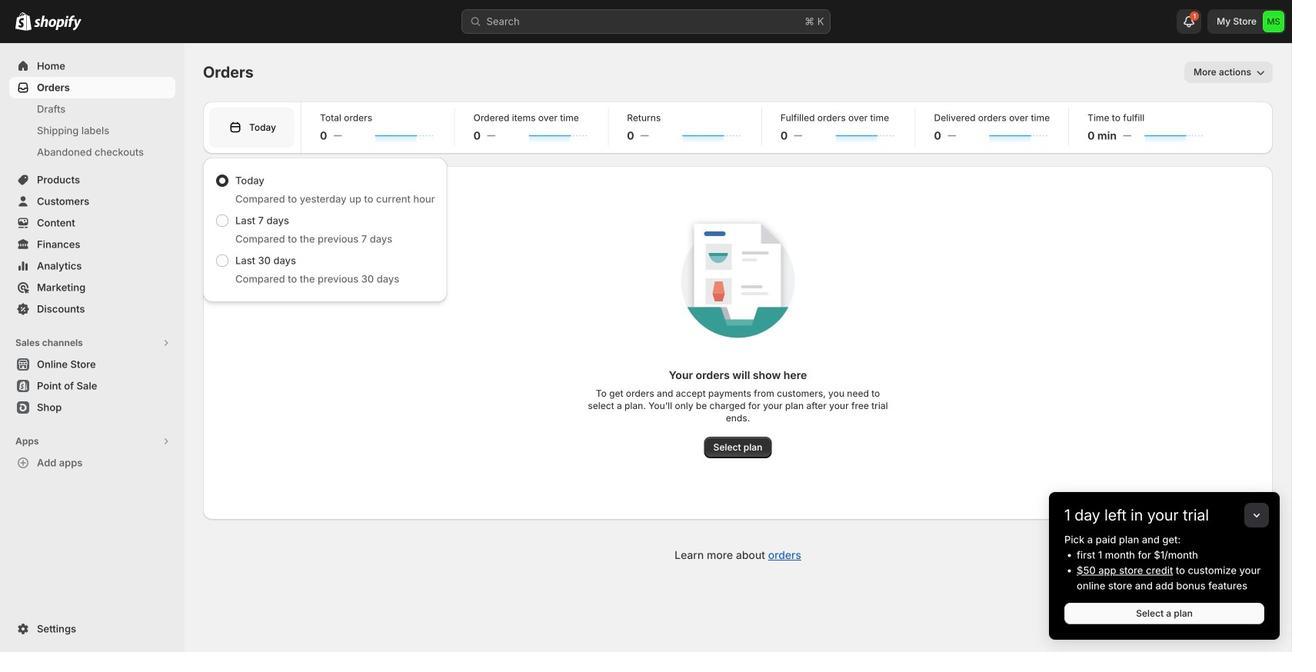 Task type: locate. For each thing, give the bounding box(es) containing it.
my store image
[[1263, 11, 1284, 32]]

shopify image
[[15, 12, 32, 31], [34, 15, 82, 31]]

1 horizontal spatial shopify image
[[34, 15, 82, 31]]



Task type: describe. For each thing, give the bounding box(es) containing it.
0 horizontal spatial shopify image
[[15, 12, 32, 31]]



Task type: vqa. For each thing, say whether or not it's contained in the screenshot.
Shopify image
yes



